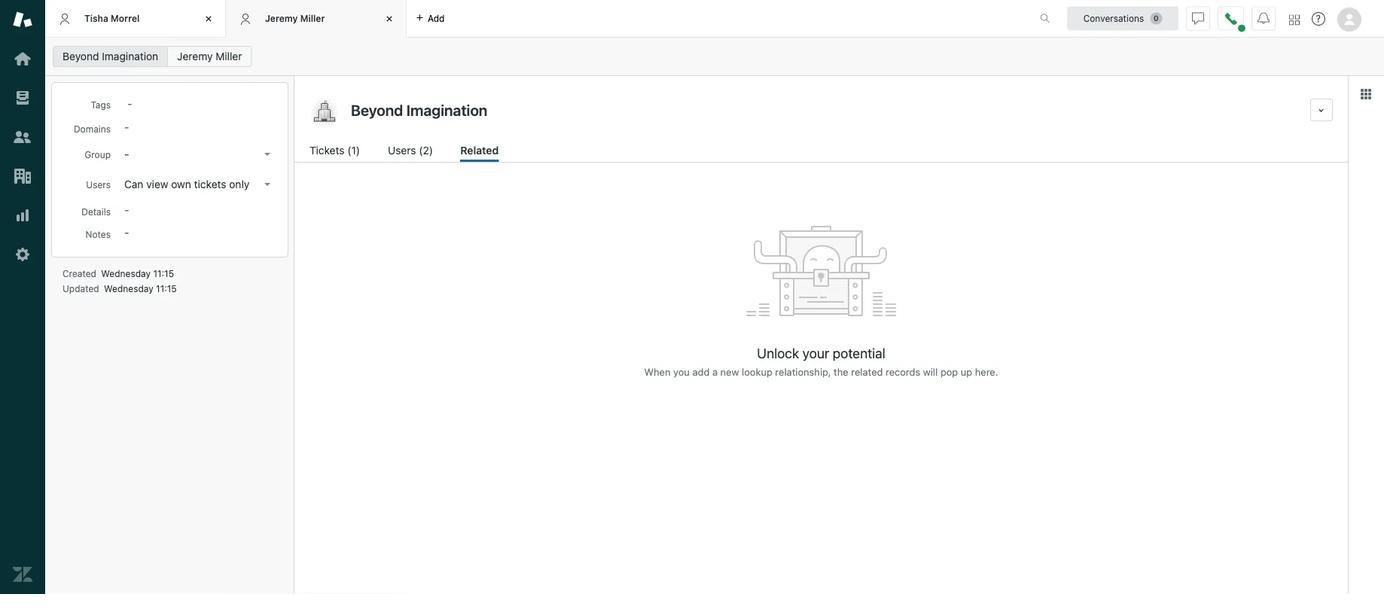 Task type: locate. For each thing, give the bounding box(es) containing it.
0 vertical spatial jeremy
[[265, 13, 298, 24]]

you
[[673, 366, 690, 378]]

organizations image
[[13, 166, 32, 186]]

jeremy right close image
[[265, 13, 298, 24]]

jeremy inside tab
[[265, 13, 298, 24]]

domains
[[74, 124, 111, 134]]

tabs tab list
[[45, 0, 1024, 38]]

wednesday right created
[[101, 268, 151, 279]]

(1)
[[347, 144, 360, 157]]

relationship,
[[775, 366, 831, 378]]

conversations
[[1084, 13, 1144, 24]]

1 vertical spatial jeremy miller
[[177, 50, 242, 63]]

pop
[[941, 366, 958, 378]]

morrel
[[111, 13, 140, 24]]

1 vertical spatial users
[[86, 179, 111, 190]]

tisha morrel tab
[[45, 0, 226, 38]]

beyond imagination link
[[53, 46, 168, 67]]

created wednesday 11:15 updated wednesday 11:15
[[63, 268, 177, 294]]

main element
[[0, 0, 45, 594]]

get help image
[[1312, 12, 1326, 26]]

view
[[146, 178, 168, 191]]

jeremy miller
[[265, 13, 325, 24], [177, 50, 242, 63]]

(2)
[[419, 144, 433, 157]]

add left a
[[693, 366, 710, 378]]

1 vertical spatial miller
[[216, 50, 242, 63]]

0 vertical spatial users
[[388, 144, 416, 157]]

users (2) link
[[388, 142, 435, 162]]

views image
[[13, 88, 32, 108]]

miller
[[300, 13, 325, 24], [216, 50, 242, 63]]

1 horizontal spatial miller
[[300, 13, 325, 24]]

miller inside secondary element
[[216, 50, 242, 63]]

unlock your potential when you add a new lookup relationship, the related records will pop up here.
[[644, 345, 998, 378]]

1 horizontal spatial add
[[693, 366, 710, 378]]

users
[[388, 144, 416, 157], [86, 179, 111, 190]]

arrow down image
[[264, 153, 270, 156]]

jeremy
[[265, 13, 298, 24], [177, 50, 213, 63]]

jeremy miller inside tab
[[265, 13, 325, 24]]

can view own tickets only button
[[120, 174, 276, 195]]

conversations button
[[1067, 6, 1179, 31]]

created
[[63, 268, 96, 279]]

wednesday
[[101, 268, 151, 279], [104, 283, 153, 294]]

0 horizontal spatial jeremy
[[177, 50, 213, 63]]

will
[[923, 366, 938, 378]]

1 vertical spatial jeremy
[[177, 50, 213, 63]]

zendesk support image
[[13, 10, 32, 29]]

None text field
[[347, 99, 1305, 121]]

lookup
[[742, 366, 773, 378]]

users up details
[[86, 179, 111, 190]]

1 horizontal spatial jeremy
[[265, 13, 298, 24]]

0 vertical spatial add
[[428, 13, 445, 24]]

1 vertical spatial add
[[693, 366, 710, 378]]

1 vertical spatial wednesday
[[104, 283, 153, 294]]

potential
[[833, 345, 886, 361]]

0 horizontal spatial users
[[86, 179, 111, 190]]

reporting image
[[13, 206, 32, 225]]

when
[[644, 366, 671, 378]]

users left (2)
[[388, 144, 416, 157]]

zendesk products image
[[1290, 15, 1300, 25]]

0 horizontal spatial add
[[428, 13, 445, 24]]

can view own tickets only
[[124, 178, 250, 191]]

unlock
[[757, 345, 799, 361]]

0 vertical spatial jeremy miller
[[265, 13, 325, 24]]

details
[[81, 206, 111, 217]]

0 vertical spatial wednesday
[[101, 268, 151, 279]]

notifications image
[[1258, 12, 1270, 24]]

jeremy inside secondary element
[[177, 50, 213, 63]]

0 horizontal spatial jeremy miller
[[177, 50, 242, 63]]

1 horizontal spatial users
[[388, 144, 416, 157]]

0 vertical spatial miller
[[300, 13, 325, 24]]

close image
[[382, 11, 397, 26]]

imagination
[[102, 50, 158, 63]]

beyond
[[63, 50, 99, 63]]

add
[[428, 13, 445, 24], [693, 366, 710, 378]]

0 vertical spatial 11:15
[[153, 268, 174, 279]]

wednesday right the updated
[[104, 283, 153, 294]]

-
[[124, 148, 129, 160]]

jeremy down close image
[[177, 50, 213, 63]]

notes
[[86, 229, 111, 240]]

add right close icon
[[428, 13, 445, 24]]

jeremy miller link
[[167, 46, 252, 67]]

tickets (1) link
[[310, 142, 363, 162]]

1 horizontal spatial jeremy miller
[[265, 13, 325, 24]]

tisha
[[84, 13, 108, 24]]

11:15
[[153, 268, 174, 279], [156, 283, 177, 294]]

can
[[124, 178, 143, 191]]

0 horizontal spatial miller
[[216, 50, 242, 63]]



Task type: describe. For each thing, give the bounding box(es) containing it.
users (2)
[[388, 144, 433, 157]]

apps image
[[1360, 88, 1372, 100]]

a
[[713, 366, 718, 378]]

new
[[721, 366, 739, 378]]

updated
[[63, 283, 99, 294]]

group
[[85, 149, 111, 160]]

miller inside tab
[[300, 13, 325, 24]]

customers image
[[13, 127, 32, 147]]

related
[[460, 144, 499, 157]]

jeremy miller tab
[[226, 0, 407, 38]]

admin image
[[13, 245, 32, 264]]

tisha morrel
[[84, 13, 140, 24]]

tickets
[[194, 178, 226, 191]]

related
[[851, 366, 883, 378]]

button displays agent's chat status as invisible. image
[[1192, 12, 1205, 24]]

the
[[834, 366, 849, 378]]

related link
[[460, 142, 499, 162]]

add inside popup button
[[428, 13, 445, 24]]

tags
[[91, 99, 111, 110]]

secondary element
[[45, 41, 1385, 72]]

tickets (1)
[[310, 144, 360, 157]]

add inside unlock your potential when you add a new lookup relationship, the related records will pop up here.
[[693, 366, 710, 378]]

zendesk image
[[13, 565, 32, 585]]

records
[[886, 366, 921, 378]]

only
[[229, 178, 250, 191]]

icon_org image
[[310, 99, 340, 129]]

your
[[803, 345, 830, 361]]

close image
[[201, 11, 216, 26]]

- button
[[120, 144, 276, 165]]

jeremy miller inside secondary element
[[177, 50, 242, 63]]

add button
[[407, 0, 454, 37]]

1 vertical spatial 11:15
[[156, 283, 177, 294]]

beyond imagination
[[63, 50, 158, 63]]

tickets
[[310, 144, 345, 157]]

- field
[[121, 95, 276, 111]]

own
[[171, 178, 191, 191]]

arrow down image
[[264, 183, 270, 186]]

users for users (2)
[[388, 144, 416, 157]]

here.
[[975, 366, 998, 378]]

users for users
[[86, 179, 111, 190]]

get started image
[[13, 49, 32, 69]]

up
[[961, 366, 973, 378]]



Task type: vqa. For each thing, say whether or not it's contained in the screenshot.
Trigger related to Trigger status
no



